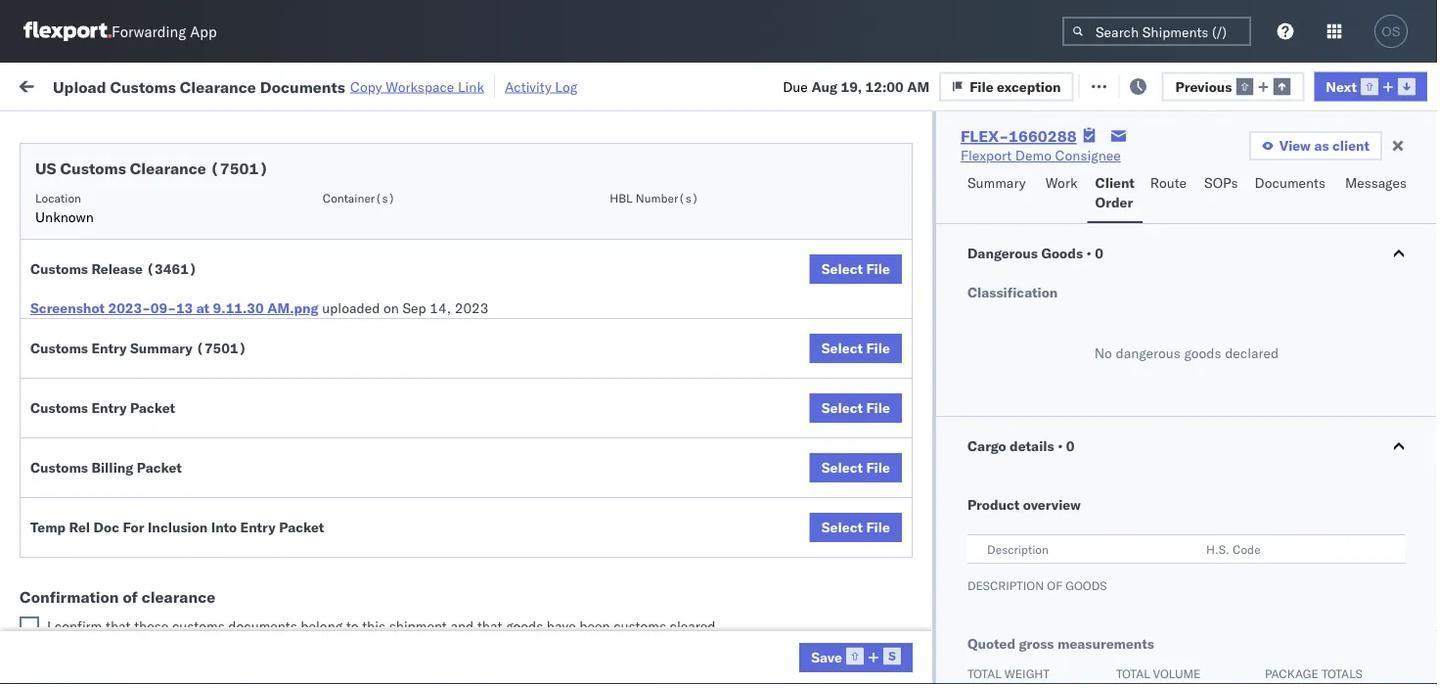 Task type: locate. For each thing, give the bounding box(es) containing it.
3 select file from the top
[[822, 399, 891, 416]]

1 vertical spatial abcdefg78456
[[1333, 541, 1438, 558]]

file exception up the flex-1660288 link
[[970, 78, 1061, 95]]

delivery inside "link"
[[99, 583, 149, 600]]

customs down screenshot
[[30, 340, 88, 357]]

1 4, from the top
[[445, 196, 458, 213]]

select
[[822, 260, 863, 277], [822, 340, 863, 357], [822, 399, 863, 416], [822, 459, 863, 476], [822, 519, 863, 536]]

2 total from the left
[[1117, 666, 1151, 681]]

on left sep
[[384, 299, 399, 317]]

schedule down screenshot
[[45, 324, 103, 342]]

5 schedule pickup from los angeles, ca link from the top
[[45, 615, 278, 654]]

7 schedule from the top
[[45, 497, 103, 514]]

5 resize handle column header from the left
[[820, 152, 844, 684]]

1 vertical spatial flexport demo consignee
[[726, 627, 887, 644]]

4 ca from the top
[[45, 463, 64, 481]]

1 test123456 from the top
[[1333, 239, 1416, 256]]

select file for temp rel doc for inclusion into entry packet
[[822, 519, 891, 536]]

select file for customs entry summary (7501)
[[822, 340, 891, 357]]

3 hlxu6269489, from the top
[[1310, 411, 1410, 428]]

2 confirm from the top
[[45, 583, 95, 600]]

clearance down the app
[[180, 77, 256, 96]]

ceau7522281, hlxu6269489, hlx down declared
[[1206, 411, 1438, 428]]

2 nov from the top
[[416, 239, 441, 256]]

5 11:59 from the top
[[315, 368, 353, 386]]

2 vertical spatial goods
[[506, 618, 543, 635]]

1 horizontal spatial total
[[1117, 666, 1151, 681]]

pst, down "11:59 pm pst, dec 13, 2022"
[[373, 541, 403, 558]]

resize handle column header
[[280, 152, 303, 684], [497, 152, 521, 684], [566, 152, 589, 684], [693, 152, 716, 684], [820, 152, 844, 684], [1016, 152, 1039, 684], [1173, 152, 1196, 684], [1300, 152, 1323, 684], [1403, 152, 1426, 684]]

entry up the customs billing packet
[[91, 399, 127, 416]]

2 horizontal spatial goods
[[1185, 345, 1222, 362]]

dec left 23, at the left bottom
[[406, 541, 432, 558]]

exception down search shipments (/) "text field"
[[1132, 76, 1196, 93]]

0 vertical spatial flex-1889466
[[1081, 498, 1182, 515]]

2 that from the left
[[478, 618, 503, 635]]

1 horizontal spatial exception
[[1132, 76, 1196, 93]]

2 ocean fcl from the top
[[599, 239, 667, 256]]

select file for customs release (3461)
[[822, 260, 891, 277]]

0 horizontal spatial •
[[1058, 437, 1063, 455]]

activity log
[[505, 78, 578, 95]]

2023-
[[108, 299, 151, 317]]

2 vertical spatial 1889466
[[1123, 584, 1182, 601]]

0 vertical spatial confirm
[[45, 530, 95, 547]]

1 horizontal spatial that
[[478, 618, 503, 635]]

customs release (3461)
[[30, 260, 197, 277]]

0 horizontal spatial exception
[[997, 78, 1061, 95]]

schedule delivery appointment link for 11:59 pm pdt, nov 4, 2022
[[45, 194, 241, 214]]

2 vertical spatial hlx
[[1414, 411, 1438, 428]]

0 vertical spatial on
[[479, 76, 494, 93]]

6 ca from the top
[[45, 636, 64, 653]]

confirm delivery button
[[45, 582, 149, 603]]

3 ca from the top
[[45, 377, 64, 394]]

1 appointment from the top
[[160, 195, 241, 212]]

upload customs clearance documents
[[45, 401, 214, 437]]

confirm up confirmation
[[45, 530, 95, 547]]

2 vertical spatial packet
[[279, 519, 324, 536]]

los down upload customs clearance documents "button"
[[184, 444, 206, 461]]

4,
[[445, 196, 458, 213], [445, 239, 458, 256], [445, 282, 458, 299], [445, 325, 458, 343], [445, 368, 458, 386]]

4 select from the top
[[822, 459, 863, 476]]

pm for schedule delivery appointment link for 11:59 pm pst, dec 13, 2022
[[357, 498, 378, 515]]

file exception down search shipments (/) "text field"
[[1104, 76, 1196, 93]]

appointment down "us customs clearance (7501)" in the left top of the page
[[160, 195, 241, 212]]

clearance for upload customs clearance documents
[[152, 401, 214, 418]]

select file for customs billing packet
[[822, 459, 891, 476]]

goods left have
[[506, 618, 543, 635]]

schedule delivery appointment button up for
[[45, 496, 241, 517]]

4 select file button from the top
[[810, 453, 902, 483]]

los inside the confirm pickup from los angeles, ca
[[177, 530, 199, 547]]

schedule pickup from los angeles, ca for maeu9736123
[[45, 616, 264, 653]]

2 schedule pickup from los angeles, ca link from the top
[[45, 271, 278, 310]]

0 horizontal spatial at
[[196, 299, 210, 317]]

at right 13
[[196, 299, 210, 317]]

1 horizontal spatial summary
[[968, 174, 1026, 191]]

2 vertical spatial documents
[[45, 420, 116, 437]]

delivery for schedule delivery appointment button for 11:59 pm pdt, nov 4, 2022
[[106, 195, 157, 212]]

3 schedule delivery appointment from the top
[[45, 497, 241, 514]]

goods for of
[[1066, 578, 1107, 593]]

3 schedule from the top
[[45, 272, 103, 289]]

code
[[1233, 542, 1261, 556]]

test
[[939, 196, 965, 213], [812, 239, 838, 256], [939, 239, 965, 256], [812, 282, 838, 299], [939, 282, 965, 299], [812, 325, 838, 343], [939, 325, 965, 343], [812, 368, 838, 386], [939, 368, 965, 386], [812, 412, 838, 429], [939, 412, 965, 429], [812, 455, 838, 472], [939, 455, 965, 472], [812, 498, 838, 515], [939, 498, 965, 515], [812, 541, 838, 558], [939, 541, 965, 558], [939, 584, 965, 601], [914, 627, 940, 644]]

0 horizontal spatial summary
[[130, 340, 193, 357]]

0 vertical spatial ceau7522281, hlxu6269489, hlx
[[1206, 196, 1438, 213]]

schedule down workitem
[[45, 195, 103, 212]]

exception up the flex-1660288 link
[[997, 78, 1061, 95]]

packet down the customs entry summary (7501) in the left of the page
[[130, 399, 175, 416]]

ca up customs entry packet
[[45, 377, 64, 394]]

0 vertical spatial (7501)
[[210, 159, 268, 178]]

2 select file button from the top
[[810, 334, 902, 363]]

select file button for customs entry packet
[[810, 393, 902, 423]]

6 schedule from the top
[[45, 444, 103, 461]]

flex-1846748 button
[[1049, 191, 1186, 219], [1049, 191, 1186, 219], [1049, 234, 1186, 262], [1049, 234, 1186, 262], [1049, 364, 1186, 391], [1049, 364, 1186, 391], [1049, 407, 1186, 434], [1049, 407, 1186, 434]]

ceau7522281, hlxu6269489, hlx down documents button
[[1206, 239, 1438, 256]]

2 horizontal spatial documents
[[1255, 174, 1326, 191]]

schedule for 11:59 pm pst, dec 13, 2022's schedule delivery appointment button
[[45, 497, 103, 514]]

0 vertical spatial work
[[212, 76, 247, 93]]

documents left the 'copy'
[[260, 77, 346, 96]]

file exception button
[[1074, 70, 1208, 99], [1074, 70, 1208, 99], [940, 72, 1074, 101], [940, 72, 1074, 101]]

2 11:59 from the top
[[315, 239, 353, 256]]

entry right into
[[240, 519, 276, 536]]

1 schedule delivery appointment button from the top
[[45, 194, 241, 216]]

appointment for 11:59 pm pst, dec 13, 2022
[[160, 497, 241, 514]]

1 hlx from the top
[[1414, 196, 1438, 213]]

angeles, inside the confirm pickup from los angeles, ca
[[202, 530, 256, 547]]

ca for schedule pickup from los angeles, ca link corresponding to maeu9736123
[[45, 636, 64, 653]]

clearance down import in the left top of the page
[[130, 159, 206, 178]]

1 vertical spatial hlx
[[1414, 239, 1438, 256]]

consignee
[[1056, 147, 1121, 164], [853, 160, 910, 175], [821, 627, 887, 644], [944, 627, 1010, 644]]

2 schedule pickup from los angeles, ca from the top
[[45, 272, 264, 308]]

numbe
[[1404, 160, 1438, 175]]

pm
[[357, 196, 378, 213], [357, 239, 378, 256], [357, 282, 378, 299], [357, 325, 378, 343], [357, 368, 378, 386], [357, 498, 378, 515], [348, 541, 370, 558], [357, 627, 378, 644]]

pm for schedule pickup from los angeles, ca link corresponding to maeu9736123
[[357, 627, 378, 644]]

0 vertical spatial at
[[388, 76, 401, 93]]

customs down clearance
[[172, 618, 225, 635]]

2 appointment from the top
[[160, 324, 241, 342]]

0 vertical spatial documents
[[260, 77, 346, 96]]

description
[[987, 542, 1049, 556], [968, 578, 1044, 593]]

5 schedule from the top
[[45, 358, 103, 375]]

5 4, from the top
[[445, 368, 458, 386]]

los left into
[[177, 530, 199, 547]]

work
[[56, 71, 107, 98]]

0 right goods
[[1095, 245, 1104, 262]]

maeu9736123
[[1333, 627, 1432, 644]]

2 1889466 from the top
[[1123, 541, 1182, 558]]

file
[[1104, 76, 1128, 93], [970, 78, 994, 95], [867, 260, 891, 277], [867, 340, 891, 357], [867, 399, 891, 416], [867, 459, 891, 476], [867, 519, 891, 536]]

1 schedule from the top
[[45, 195, 103, 212]]

3 ceau7522281, hlxu6269489, hlx from the top
[[1206, 411, 1438, 428]]

09-
[[151, 299, 176, 317]]

0 horizontal spatial of
[[123, 587, 138, 607]]

0 horizontal spatial total
[[968, 666, 1002, 681]]

schedule delivery appointment link up for
[[45, 496, 241, 515]]

summary down the flex-1660288 link
[[968, 174, 1026, 191]]

documents
[[260, 77, 346, 96], [1255, 174, 1326, 191], [45, 420, 116, 437]]

0 right details
[[1067, 437, 1075, 455]]

delivery for 11:59 pm pst, dec 13, 2022's schedule delivery appointment button
[[106, 497, 157, 514]]

goods for dangerous
[[1185, 345, 1222, 362]]

2 schedule from the top
[[45, 229, 103, 246]]

summary
[[968, 174, 1026, 191], [130, 340, 193, 357]]

clearance for upload customs clearance documents copy workspace link
[[180, 77, 256, 96]]

mbl/mawb numbe button
[[1323, 156, 1438, 175]]

1 vertical spatial flex-1889466
[[1081, 541, 1182, 558]]

1 abcdefg78456 from the top
[[1333, 455, 1438, 472]]

abcdefg78456 up maeu9736123
[[1333, 541, 1438, 558]]

schedule delivery appointment
[[45, 195, 241, 212], [45, 324, 241, 342], [45, 497, 241, 514]]

Search Work text field
[[780, 70, 994, 99]]

0 vertical spatial entry
[[91, 340, 127, 357]]

schedule for second schedule pickup from los angeles, ca "button" from the top
[[45, 272, 103, 289]]

1 horizontal spatial customs
[[614, 618, 666, 635]]

confirm delivery
[[45, 583, 149, 600]]

0 vertical spatial flexport demo consignee
[[961, 147, 1121, 164]]

2 fcl from the top
[[643, 239, 667, 256]]

total down quoted at the right bottom of the page
[[968, 666, 1002, 681]]

confirm for confirm delivery
[[45, 583, 95, 600]]

0 horizontal spatial that
[[106, 618, 131, 635]]

1 vertical spatial on
[[384, 299, 399, 317]]

5 select file button from the top
[[810, 513, 902, 542]]

0 vertical spatial 1889466
[[1123, 498, 1182, 515]]

upload inside upload customs clearance documents
[[45, 401, 89, 418]]

select file button
[[810, 254, 902, 284], [810, 334, 902, 363], [810, 393, 902, 423], [810, 453, 902, 483], [810, 513, 902, 542]]

schedule pickup from los angeles, ca for abcdefg78456
[[45, 444, 264, 481]]

1 vertical spatial schedule delivery appointment
[[45, 324, 241, 342]]

0 vertical spatial •
[[1087, 245, 1092, 262]]

upload customs clearance documents link
[[45, 400, 278, 439]]

1 ceau7522281, from the top
[[1206, 196, 1306, 213]]

from for second schedule pickup from los angeles, ca "button" from the top
[[152, 272, 181, 289]]

clearance
[[180, 77, 256, 96], [130, 159, 206, 178], [152, 401, 214, 418]]

(7501) for customs entry summary (7501)
[[196, 340, 247, 357]]

actions
[[1379, 160, 1420, 175]]

1 vertical spatial (7501)
[[196, 340, 247, 357]]

2 schedule delivery appointment button from the top
[[45, 323, 241, 345]]

1 horizontal spatial 0
[[1095, 245, 1104, 262]]

package totals
[[1265, 666, 1363, 681]]

1 fcl from the top
[[643, 196, 667, 213]]

3 ceau7522281, from the top
[[1206, 411, 1306, 428]]

1 horizontal spatial work
[[1046, 174, 1078, 191]]

los up 13
[[184, 272, 206, 289]]

ca up temp
[[45, 463, 64, 481]]

for
[[123, 519, 144, 536]]

0 vertical spatial flexport
[[961, 147, 1012, 164]]

None checkbox
[[20, 617, 39, 636]]

1 total from the left
[[968, 666, 1002, 681]]

schedule delivery appointment for 11:59 pm pst, dec 13, 2022
[[45, 497, 241, 514]]

0 vertical spatial hlxu6269489,
[[1310, 196, 1410, 213]]

customs down forwarding
[[110, 77, 176, 96]]

schedule pickup from los angeles, ca button for abcdefg78456
[[45, 443, 278, 484]]

from inside the confirm pickup from los angeles, ca
[[144, 530, 173, 547]]

0 vertical spatial packet
[[130, 399, 175, 416]]

of up "these"
[[123, 587, 138, 607]]

2023 right 12,
[[465, 627, 499, 644]]

flexport demo consignee up save
[[726, 627, 887, 644]]

of
[[1048, 578, 1063, 593], [123, 587, 138, 607]]

1 vertical spatial hlxu6269489,
[[1310, 239, 1410, 256]]

205
[[449, 76, 475, 93]]

1 horizontal spatial goods
[[1066, 578, 1107, 593]]

schedule for schedule pickup from los angeles, ca "button" for maeu9736123
[[45, 616, 103, 633]]

schedule delivery appointment link down the 2023-
[[45, 323, 241, 343]]

no
[[1095, 345, 1113, 362]]

• right goods
[[1087, 245, 1092, 262]]

of up quoted gross measurements
[[1048, 578, 1063, 593]]

ca inside the confirm pickup from los angeles, ca
[[45, 550, 64, 567]]

1 11:59 pm pdt, nov 4, 2022 from the top
[[315, 196, 495, 213]]

confirm pickup from los angeles, ca button
[[45, 529, 278, 570]]

2 vertical spatial clearance
[[152, 401, 214, 418]]

description for description of goods
[[968, 578, 1044, 593]]

3 schedule delivery appointment link from the top
[[45, 496, 241, 515]]

demo down 1660288
[[1016, 147, 1052, 164]]

clearance for us customs clearance (7501)
[[130, 159, 206, 178]]

0 vertical spatial goods
[[1185, 345, 1222, 362]]

ca down temp
[[45, 550, 64, 567]]

0 vertical spatial summary
[[968, 174, 1026, 191]]

select for customs entry summary (7501)
[[822, 340, 863, 357]]

1 horizontal spatial •
[[1087, 245, 1092, 262]]

pm for third schedule pickup from los angeles, ca link
[[357, 368, 378, 386]]

select for customs release (3461)
[[822, 260, 863, 277]]

abcdefg78456 up uetu5238478
[[1333, 455, 1438, 472]]

summary down 09-
[[130, 340, 193, 357]]

documents button
[[1247, 165, 1338, 223]]

1 select file from the top
[[822, 260, 891, 277]]

2 test123456 from the top
[[1333, 412, 1416, 429]]

schedule pickup from los angeles, ca for test123456
[[45, 229, 264, 265]]

uetu5238478
[[1310, 540, 1406, 557]]

ceau7522281, hlxu6269489, hlx for appointment
[[1206, 196, 1438, 213]]

1 pdt, from the top
[[382, 196, 413, 213]]

(7501)
[[210, 159, 268, 178], [196, 340, 247, 357]]

from for schedule pickup from los angeles, ca "button" for maeu9736123
[[152, 616, 181, 633]]

packet up the 4:00
[[279, 519, 324, 536]]

3 select from the top
[[822, 399, 863, 416]]

0 vertical spatial pst,
[[382, 498, 411, 515]]

at left 'risk'
[[388, 76, 401, 93]]

1 vertical spatial appointment
[[160, 324, 241, 342]]

(3461)
[[146, 260, 197, 277]]

0 horizontal spatial flexport
[[726, 627, 777, 644]]

goods left declared
[[1185, 345, 1222, 362]]

4 4, from the top
[[445, 325, 458, 343]]

ca
[[45, 248, 64, 265], [45, 291, 64, 308], [45, 377, 64, 394], [45, 463, 64, 481], [45, 550, 64, 567], [45, 636, 64, 653]]

schedule up screenshot
[[45, 272, 103, 289]]

flexport. image
[[23, 22, 112, 41]]

ceau7522281, for schedule delivery appointment
[[1206, 196, 1306, 213]]

1 1846748 from the top
[[1123, 196, 1182, 213]]

ca down i
[[45, 636, 64, 653]]

3 1846748 from the top
[[1123, 368, 1182, 386]]

1 schedule delivery appointment from the top
[[45, 195, 241, 212]]

customs right been
[[614, 618, 666, 635]]

2 vertical spatial pst,
[[382, 627, 411, 644]]

flex id
[[1049, 160, 1086, 175]]

schedule pickup from los angeles, ca link
[[45, 228, 278, 267], [45, 271, 278, 310], [45, 357, 278, 396], [45, 443, 278, 482], [45, 615, 278, 654]]

batch action
[[1329, 76, 1414, 93]]

0 vertical spatial 0
[[1095, 245, 1104, 262]]

angeles,
[[210, 229, 264, 246], [210, 272, 264, 289], [210, 358, 264, 375], [210, 444, 264, 461], [202, 530, 256, 547], [210, 616, 264, 633]]

flexport right cleared
[[726, 627, 777, 644]]

0 vertical spatial dec
[[415, 498, 441, 515]]

schedule delivery appointment for 11:59 pm pdt, nov 4, 2022
[[45, 195, 241, 212]]

pst, for 12,
[[382, 627, 411, 644]]

1 vertical spatial summary
[[130, 340, 193, 357]]

schedule delivery appointment button down the 2023-
[[45, 323, 241, 345]]

2 vertical spatial schedule delivery appointment
[[45, 497, 241, 514]]

total down flex-1893174
[[1117, 666, 1151, 681]]

schedule pickup from los angeles, ca button for test123456
[[45, 228, 278, 269]]

appointment up inclusion
[[160, 497, 241, 514]]

0 vertical spatial schedule delivery appointment link
[[45, 194, 241, 214]]

confirm inside the confirm pickup from los angeles, ca
[[45, 530, 95, 547]]

client order button
[[1088, 165, 1143, 223]]

3 hlx from the top
[[1414, 411, 1438, 428]]

0 vertical spatial schedule delivery appointment button
[[45, 194, 241, 216]]

schedule up customs entry packet
[[45, 358, 103, 375]]

0 vertical spatial hlx
[[1414, 196, 1438, 213]]

delivery for confirm delivery button
[[99, 583, 149, 600]]

schedule pickup from los angeles, ca link for test123456
[[45, 228, 278, 267]]

13,
[[444, 498, 465, 515]]

confirm up confirm
[[45, 583, 95, 600]]

2 4, from the top
[[445, 239, 458, 256]]

temp rel doc for inclusion into entry packet
[[30, 519, 324, 536]]

schedule delivery appointment down the 2023-
[[45, 324, 241, 342]]

1 ceau7522281, hlxu6269489, hlx from the top
[[1206, 196, 1438, 213]]

1 vertical spatial dec
[[406, 541, 432, 558]]

file for customs release (3461)
[[867, 260, 891, 277]]

1 vertical spatial at
[[196, 299, 210, 317]]

pickup down the customs entry summary (7501) in the left of the page
[[106, 358, 149, 375]]

pst, for 13,
[[382, 498, 411, 515]]

dec left 13,
[[415, 498, 441, 515]]

1 vertical spatial 1889466
[[1123, 541, 1182, 558]]

0 horizontal spatial documents
[[45, 420, 116, 437]]

ceau7522281, down the 'sops' button
[[1206, 239, 1306, 256]]

1 horizontal spatial of
[[1048, 578, 1063, 593]]

(7501) down 9.11.30
[[196, 340, 247, 357]]

0 vertical spatial abcdefg78456
[[1333, 455, 1438, 472]]

customs up billing
[[93, 401, 148, 418]]

consignee down 12:00 on the top right of the page
[[853, 160, 910, 175]]

14,
[[430, 299, 451, 317]]

1 horizontal spatial demo
[[1016, 147, 1052, 164]]

angeles, for schedule pickup from los angeles, ca "button" corresponding to test123456
[[210, 229, 264, 246]]

3 schedule delivery appointment button from the top
[[45, 496, 241, 517]]

entry for packet
[[91, 399, 127, 416]]

5 fcl from the top
[[643, 541, 667, 558]]

9 resize handle column header from the left
[[1403, 152, 1426, 684]]

customs
[[172, 618, 225, 635], [614, 618, 666, 635]]

3 appointment from the top
[[160, 497, 241, 514]]

1 horizontal spatial file exception
[[1104, 76, 1196, 93]]

my work
[[20, 71, 107, 98]]

2 flex-1889466 from the top
[[1081, 541, 1182, 558]]

0 horizontal spatial demo
[[781, 627, 817, 644]]

schedule down confirmation
[[45, 616, 103, 633]]

measurements
[[1058, 635, 1155, 652]]

test123456 for schedule pickup from los angeles, ca
[[1333, 239, 1416, 256]]

1 vertical spatial schedule delivery appointment link
[[45, 323, 241, 343]]

am
[[907, 78, 930, 95]]

2 vertical spatial ceau7522281, hlxu6269489, hlx
[[1206, 411, 1438, 428]]

on right 205
[[479, 76, 494, 93]]

12,
[[440, 627, 461, 644]]

description up quoted at the right bottom of the page
[[968, 578, 1044, 593]]

2023 right 14,
[[455, 299, 489, 317]]

0 horizontal spatial work
[[212, 76, 247, 93]]

pickup right rel
[[99, 530, 141, 547]]

0 horizontal spatial flexport demo consignee
[[726, 627, 887, 644]]

schedule
[[45, 195, 103, 212], [45, 229, 103, 246], [45, 272, 103, 289], [45, 324, 103, 342], [45, 358, 103, 375], [45, 444, 103, 461], [45, 497, 103, 514], [45, 616, 103, 633]]

link
[[458, 78, 484, 95]]

work
[[212, 76, 247, 93], [1046, 174, 1078, 191]]

0 vertical spatial appointment
[[160, 195, 241, 212]]

pm for schedule delivery appointment link for 11:59 pm pdt, nov 4, 2022
[[357, 196, 378, 213]]

0 vertical spatial schedule delivery appointment
[[45, 195, 241, 212]]

save
[[811, 649, 843, 666]]

schedule for schedule delivery appointment button for 11:59 pm pdt, nov 4, 2022
[[45, 195, 103, 212]]

1 11:59 from the top
[[315, 196, 353, 213]]

clearance down the customs entry summary (7501) in the left of the page
[[152, 401, 214, 418]]

1 schedule pickup from los angeles, ca button from the top
[[45, 228, 278, 269]]

0 horizontal spatial 0
[[1067, 437, 1075, 455]]

delivery up for
[[106, 497, 157, 514]]

6 11:59 from the top
[[315, 498, 353, 515]]

message (0)
[[262, 76, 343, 93]]

0 vertical spatial test123456
[[1333, 239, 1416, 256]]

2 vertical spatial schedule delivery appointment link
[[45, 496, 241, 515]]

1 horizontal spatial documents
[[260, 77, 346, 96]]

2 customs from the left
[[614, 618, 666, 635]]

schedule delivery appointment button down "us customs clearance (7501)" in the left top of the page
[[45, 194, 241, 216]]

2 vertical spatial flex-1889466
[[1081, 584, 1182, 601]]

ceau7522281, hlxu6269489, hlx down mbl/mawb
[[1206, 196, 1438, 213]]

file for customs entry packet
[[867, 399, 891, 416]]

pst, left the jan on the bottom left of the page
[[382, 627, 411, 644]]

0 vertical spatial description
[[987, 542, 1049, 556]]

5 ca from the top
[[45, 550, 64, 567]]

clearance inside upload customs clearance documents
[[152, 401, 214, 418]]

ceau7522281, down declared
[[1206, 411, 1306, 428]]

flex-1889466 button
[[1049, 493, 1186, 520], [1049, 493, 1186, 520], [1049, 536, 1186, 563], [1049, 536, 1186, 563], [1049, 579, 1186, 606], [1049, 579, 1186, 606]]

schedule delivery appointment button for 11:59 pm pdt, nov 4, 2022
[[45, 194, 241, 216]]

confirm for confirm pickup from los angeles, ca
[[45, 530, 95, 547]]

1 vertical spatial entry
[[91, 399, 127, 416]]

ocean fcl
[[599, 196, 667, 213], [599, 239, 667, 256], [599, 368, 667, 386], [599, 498, 667, 515], [599, 541, 667, 558], [599, 627, 667, 644]]

dangerous
[[1116, 345, 1181, 362]]

select for customs billing packet
[[822, 459, 863, 476]]

4:00
[[315, 541, 345, 558]]

1 vertical spatial schedule delivery appointment button
[[45, 323, 241, 345]]

2 select file from the top
[[822, 340, 891, 357]]

5 schedule pickup from los angeles, ca from the top
[[45, 616, 264, 653]]

4 1846748 from the top
[[1123, 412, 1182, 429]]

inclusion
[[148, 519, 208, 536]]

0 for cargo details • 0
[[1067, 437, 1075, 455]]

confirm inside "link"
[[45, 583, 95, 600]]

1 vertical spatial ceau7522281,
[[1206, 239, 1306, 256]]

work down flexport demo consignee link
[[1046, 174, 1078, 191]]

1 vertical spatial 2023
[[465, 627, 499, 644]]

delivery down "us customs clearance (7501)" in the left top of the page
[[106, 195, 157, 212]]

0 vertical spatial clearance
[[180, 77, 256, 96]]

unknown
[[35, 208, 94, 226]]

1 horizontal spatial on
[[479, 76, 494, 93]]

select file button for temp rel doc for inclusion into entry packet
[[810, 513, 902, 542]]

that
[[106, 618, 131, 635], [478, 618, 503, 635]]

client
[[1333, 137, 1370, 154]]

2 vertical spatial hlxu6269489,
[[1310, 411, 1410, 428]]

documents inside upload customs clearance documents
[[45, 420, 116, 437]]

3 4, from the top
[[445, 282, 458, 299]]

0 vertical spatial upload
[[53, 77, 106, 96]]

2 vertical spatial appointment
[[160, 497, 241, 514]]

appointment down 13
[[160, 324, 241, 342]]

• for details
[[1058, 437, 1063, 455]]

rel
[[69, 519, 90, 536]]

schedule down unknown
[[45, 229, 103, 246]]

ceau7522281, hlxu6269489, hlx for clearance
[[1206, 411, 1438, 428]]

on
[[479, 76, 494, 93], [384, 299, 399, 317]]

file for customs entry summary (7501)
[[867, 340, 891, 357]]

demo up save
[[781, 627, 817, 644]]

3 select file button from the top
[[810, 393, 902, 423]]

3 flex-1846748 from the top
[[1081, 368, 1182, 386]]

hlx for upload customs clearance documents
[[1414, 411, 1438, 428]]

screenshot 2023-09-13 at 9.11.30 am.png uploaded on sep 14, 2023
[[30, 299, 489, 317]]

pickup up the 2023-
[[106, 272, 149, 289]]

gross
[[1019, 635, 1055, 652]]

Search Shipments (/) text field
[[1063, 17, 1252, 46]]

schedule down customs entry packet
[[45, 444, 103, 461]]

ca for confirm pickup from los angeles, ca link
[[45, 550, 64, 567]]

1893174
[[1123, 627, 1182, 644]]

from for the confirm pickup from los angeles, ca button
[[144, 530, 173, 547]]

goods
[[1185, 345, 1222, 362], [1066, 578, 1107, 593], [506, 618, 543, 635]]

1 vertical spatial description
[[968, 578, 1044, 593]]

packet right billing
[[137, 459, 182, 476]]

• right details
[[1058, 437, 1063, 455]]

2022
[[461, 196, 495, 213], [461, 239, 495, 256], [461, 282, 495, 299], [461, 325, 495, 343], [461, 368, 495, 386], [469, 498, 502, 515], [460, 541, 494, 558]]

4 schedule pickup from los angeles, ca button from the top
[[45, 443, 278, 484]]

1889466
[[1123, 498, 1182, 515], [1123, 541, 1182, 558], [1123, 584, 1182, 601]]

ceau7522281,
[[1206, 196, 1306, 213], [1206, 239, 1306, 256], [1206, 411, 1306, 428]]

2 select from the top
[[822, 340, 863, 357]]

dec
[[415, 498, 441, 515], [406, 541, 432, 558]]

entry down the 2023-
[[91, 340, 127, 357]]

schedule pickup from los angeles, ca link for maeu9736123
[[45, 615, 278, 654]]

flexport down flex-1660288
[[961, 147, 1012, 164]]

pst, up 4:00 pm pst, dec 23, 2022
[[382, 498, 411, 515]]

work button
[[1038, 165, 1088, 223]]

client order
[[1096, 174, 1135, 211]]

0 horizontal spatial customs
[[172, 618, 225, 635]]



Task type: vqa. For each thing, say whether or not it's contained in the screenshot.
the bottommost Dec
yes



Task type: describe. For each thing, give the bounding box(es) containing it.
workitem
[[22, 160, 73, 175]]

3 schedule pickup from los angeles, ca button from the top
[[45, 357, 278, 398]]

shipment
[[389, 618, 447, 635]]

i confirm that these customs documents belong to this shipment and that goods have been customs cleared
[[47, 618, 716, 635]]

from for 3rd schedule pickup from los angeles, ca "button"
[[152, 358, 181, 375]]

cargo
[[968, 437, 1007, 455]]

1 horizontal spatial flexport demo consignee
[[961, 147, 1121, 164]]

description of goods
[[968, 578, 1107, 593]]

schedule delivery appointment link for 11:59 pm pst, dec 13, 2022
[[45, 496, 241, 515]]

hlxu6269489, for upload customs clearance documents
[[1310, 411, 1410, 428]]

activity
[[505, 78, 552, 95]]

flex-1660288 link
[[961, 126, 1077, 146]]

1 customs from the left
[[172, 618, 225, 635]]

messages
[[1346, 174, 1407, 191]]

customs left billing
[[30, 459, 88, 476]]

6 fcl from the top
[[643, 627, 667, 644]]

billing
[[91, 459, 133, 476]]

2 pdt, from the top
[[382, 239, 413, 256]]

0 horizontal spatial file exception
[[970, 78, 1061, 95]]

weight
[[1005, 666, 1050, 681]]

2 vertical spatial entry
[[240, 519, 276, 536]]

pm for confirm pickup from los angeles, ca link
[[348, 541, 370, 558]]

pickup down the confirmation of clearance
[[106, 616, 149, 633]]

19,
[[841, 78, 862, 95]]

us
[[35, 159, 56, 178]]

2 flex-1846748 from the top
[[1081, 239, 1182, 256]]

2 schedule pickup from los angeles, ca button from the top
[[45, 271, 278, 312]]

sops
[[1205, 174, 1239, 191]]

4 ocean fcl from the top
[[599, 498, 667, 515]]

documents inside documents button
[[1255, 174, 1326, 191]]

container(s)
[[323, 190, 395, 205]]

consignee up save
[[821, 627, 887, 644]]

batch action button
[[1298, 70, 1426, 99]]

select file for customs entry packet
[[822, 399, 891, 416]]

pickup up release
[[106, 229, 149, 246]]

action
[[1371, 76, 1414, 93]]

order
[[1096, 194, 1134, 211]]

track
[[498, 76, 529, 93]]

3 schedule pickup from los angeles, ca link from the top
[[45, 357, 278, 396]]

flex-1660288
[[961, 126, 1077, 146]]

select file button for customs entry summary (7501)
[[810, 334, 902, 363]]

4 11:59 from the top
[[315, 325, 353, 343]]

forwarding app
[[112, 22, 217, 41]]

next
[[1326, 78, 1357, 95]]

4 pdt, from the top
[[382, 325, 413, 343]]

screenshot
[[30, 299, 105, 317]]

summary button
[[960, 165, 1038, 223]]

4 11:59 pm pdt, nov 4, 2022 from the top
[[315, 325, 495, 343]]

quoted gross measurements
[[968, 635, 1155, 652]]

1660288
[[1009, 126, 1077, 146]]

customs entry summary (7501)
[[30, 340, 247, 357]]

upload customs clearance documents button
[[45, 400, 278, 441]]

ca for 2nd schedule pickup from los angeles, ca link
[[45, 291, 64, 308]]

packet for customs billing packet
[[137, 459, 182, 476]]

1 1889466 from the top
[[1123, 498, 1182, 515]]

documents for upload customs clearance documents
[[45, 420, 116, 437]]

of for clearance
[[123, 587, 138, 607]]

overview
[[1024, 496, 1081, 513]]

upload customs clearance documents copy workspace link
[[53, 77, 484, 96]]

next button
[[1315, 72, 1428, 101]]

pm for test123456's schedule pickup from los angeles, ca link
[[357, 239, 378, 256]]

confirmation of clearance
[[20, 587, 216, 607]]

file for temp rel doc for inclusion into entry packet
[[867, 519, 891, 536]]

2 schedule delivery appointment link from the top
[[45, 323, 241, 343]]

no dangerous goods declared
[[1095, 345, 1279, 362]]

filtered by:
[[20, 120, 90, 137]]

ca for abcdefg78456's schedule pickup from los angeles, ca link
[[45, 463, 64, 481]]

hlxu6269489, for schedule delivery appointment
[[1310, 196, 1410, 213]]

3 schedule pickup from los angeles, ca from the top
[[45, 358, 264, 394]]

sep
[[403, 299, 426, 317]]

4 resize handle column header from the left
[[693, 152, 716, 684]]

location unknown
[[35, 190, 94, 226]]

5 pdt, from the top
[[382, 368, 413, 386]]

save button
[[800, 643, 913, 672]]

1 flex-1889466 from the top
[[1081, 498, 1182, 515]]

angeles, for second schedule pickup from los angeles, ca "button" from the top
[[210, 272, 264, 289]]

2 hlxu6269489, from the top
[[1310, 239, 1410, 256]]

pickup inside the confirm pickup from los angeles, ca
[[99, 530, 141, 547]]

these
[[134, 618, 169, 635]]

upload for upload customs clearance documents copy workspace link
[[53, 77, 106, 96]]

3 nov from the top
[[416, 282, 441, 299]]

select for temp rel doc for inclusion into entry packet
[[822, 519, 863, 536]]

3 11:59 pm pdt, nov 4, 2022 from the top
[[315, 282, 495, 299]]

schedule for second schedule delivery appointment button from the bottom of the page
[[45, 324, 103, 342]]

package
[[1265, 666, 1319, 681]]

entry for summary
[[91, 340, 127, 357]]

2 ceau7522281, from the top
[[1206, 239, 1306, 256]]

4:00 pm pst, dec 23, 2022
[[315, 541, 494, 558]]

dangerous
[[968, 245, 1038, 262]]

0 vertical spatial demo
[[1016, 147, 1052, 164]]

3 resize handle column header from the left
[[566, 152, 589, 684]]

0 horizontal spatial goods
[[506, 618, 543, 635]]

(7501) for us customs clearance (7501)
[[210, 159, 268, 178]]

2 11:59 pm pdt, nov 4, 2022 from the top
[[315, 239, 495, 256]]

this
[[362, 618, 386, 635]]

angeles, for schedule pickup from los angeles, ca "button" for maeu9736123
[[210, 616, 264, 633]]

(0)
[[317, 76, 343, 93]]

12:00
[[866, 78, 904, 95]]

4 nov from the top
[[416, 325, 441, 343]]

consignee inside button
[[853, 160, 910, 175]]

customs inside upload customs clearance documents
[[93, 401, 148, 418]]

0 vertical spatial 2023
[[455, 299, 489, 317]]

4 fcl from the top
[[643, 498, 667, 515]]

customs down by:
[[60, 159, 126, 178]]

h.s. code
[[1207, 542, 1261, 556]]

description for description
[[987, 542, 1049, 556]]

previous button
[[1162, 72, 1305, 101]]

los down 13
[[184, 358, 206, 375]]

4 flex-1846748 from the top
[[1081, 412, 1182, 429]]

clearance
[[142, 587, 216, 607]]

import
[[165, 76, 209, 93]]

confirm delivery link
[[45, 582, 149, 601]]

test123456 for upload customs clearance documents
[[1333, 412, 1416, 429]]

customs entry packet
[[30, 399, 175, 416]]

6 ocean fcl from the top
[[599, 627, 667, 644]]

0 for dangerous goods • 0
[[1095, 245, 1104, 262]]

2 hlx from the top
[[1414, 239, 1438, 256]]

file for customs billing packet
[[867, 459, 891, 476]]

due
[[783, 78, 808, 95]]

confirmation
[[20, 587, 119, 607]]

totals
[[1322, 666, 1363, 681]]

customs up screenshot
[[30, 260, 88, 277]]

1 nov from the top
[[416, 196, 441, 213]]

documents for upload customs clearance documents copy workspace link
[[260, 77, 346, 96]]

customs up the customs billing packet
[[30, 399, 88, 416]]

3 1889466 from the top
[[1123, 584, 1182, 601]]

container
[[1206, 152, 1258, 167]]

import work
[[165, 76, 247, 93]]

1 vertical spatial flexport
[[726, 627, 777, 644]]

belong
[[301, 618, 343, 635]]

3 flex-1889466 from the top
[[1081, 584, 1182, 601]]

2 1846748 from the top
[[1123, 239, 1182, 256]]

numbers
[[1206, 168, 1254, 183]]

1 resize handle column header from the left
[[280, 152, 303, 684]]

schedule pickup from los angeles, ca button for maeu9736123
[[45, 615, 278, 656]]

select file button for customs billing packet
[[810, 453, 902, 483]]

os button
[[1369, 9, 1414, 54]]

ca for test123456's schedule pickup from los angeles, ca link
[[45, 248, 64, 265]]

summary inside button
[[968, 174, 1026, 191]]

consignee button
[[844, 156, 1020, 175]]

angeles, for the confirm pickup from los angeles, ca button
[[202, 530, 256, 547]]

3 11:59 from the top
[[315, 282, 353, 299]]

product
[[968, 496, 1020, 513]]

total for total weight
[[968, 666, 1002, 681]]

consignee up the client
[[1056, 147, 1121, 164]]

mbl/mawb
[[1333, 160, 1401, 175]]

los down clearance
[[184, 616, 206, 633]]

2 resize handle column header from the left
[[497, 152, 521, 684]]

dec for 13,
[[415, 498, 441, 515]]

205 on track
[[449, 76, 529, 93]]

hlx for schedule delivery appointment
[[1414, 196, 1438, 213]]

of for goods
[[1048, 578, 1063, 593]]

packet for customs entry packet
[[130, 399, 175, 416]]

number(s)
[[636, 190, 699, 205]]

2 ceau7522281, hlxu6269489, hlx from the top
[[1206, 239, 1438, 256]]

5 nov from the top
[[416, 368, 441, 386]]

from for schedule pickup from los angeles, ca "button" for abcdefg78456
[[152, 444, 181, 461]]

by:
[[71, 120, 90, 137]]

abcdefg78456 for schedule pickup from los angeles, ca
[[1333, 455, 1438, 472]]

7 11:59 from the top
[[315, 627, 353, 644]]

schedule pickup from los angeles, ca link for abcdefg78456
[[45, 443, 278, 482]]

8 resize handle column header from the left
[[1300, 152, 1323, 684]]

5 ocean fcl from the top
[[599, 541, 667, 558]]

1 horizontal spatial at
[[388, 76, 401, 93]]

1 vertical spatial demo
[[781, 627, 817, 644]]

mbl/mawb numbe
[[1333, 160, 1438, 175]]

forwarding
[[112, 22, 186, 41]]

release
[[91, 260, 143, 277]]

1 that from the left
[[106, 618, 131, 635]]

schedule for 3rd schedule pickup from los angeles, ca "button"
[[45, 358, 103, 375]]

confirm
[[55, 618, 102, 635]]

angeles, for schedule pickup from los angeles, ca "button" for abcdefg78456
[[210, 444, 264, 461]]

activity log button
[[505, 74, 578, 98]]

6 resize handle column header from the left
[[1016, 152, 1039, 684]]

9.11.30
[[213, 299, 264, 317]]

consignee up 'total weight' at the right bottom of page
[[944, 627, 1010, 644]]

been
[[580, 618, 610, 635]]

total weight
[[968, 666, 1050, 681]]

pm for 2nd schedule pickup from los angeles, ca link
[[357, 282, 378, 299]]

flexport inside flexport demo consignee link
[[961, 147, 1012, 164]]

• for goods
[[1087, 245, 1092, 262]]

aug
[[812, 78, 838, 95]]

appointment for 11:59 pm pdt, nov 4, 2022
[[160, 195, 241, 212]]

pst, for 23,
[[373, 541, 403, 558]]

13
[[176, 299, 193, 317]]

2 schedule delivery appointment from the top
[[45, 324, 241, 342]]

select file button for customs release (3461)
[[810, 254, 902, 284]]

pickup down upload customs clearance documents
[[106, 444, 149, 461]]

us customs clearance (7501)
[[35, 159, 268, 178]]

client
[[1096, 174, 1135, 191]]

dangerous goods • 0
[[968, 245, 1104, 262]]

1 ocean fcl from the top
[[599, 196, 667, 213]]

3 ocean fcl from the top
[[599, 368, 667, 386]]

uploaded
[[322, 299, 380, 317]]

ceau7522281, for upload customs clearance documents
[[1206, 411, 1306, 428]]

3 fcl from the top
[[643, 368, 667, 386]]

flex
[[1049, 160, 1071, 175]]

5 11:59 pm pdt, nov 4, 2022 from the top
[[315, 368, 495, 386]]

abcdefg78456 for confirm pickup from los angeles, ca
[[1333, 541, 1438, 558]]

view as client button
[[1250, 131, 1383, 161]]

angeles, for 3rd schedule pickup from los angeles, ca "button"
[[210, 358, 264, 375]]

schedule delivery appointment button for 11:59 pm pst, dec 13, 2022
[[45, 496, 241, 517]]

flexport demo consignee link
[[961, 146, 1121, 165]]

delivery for second schedule delivery appointment button from the bottom of the page
[[106, 324, 157, 342]]

temp
[[30, 519, 66, 536]]

product overview
[[968, 496, 1081, 513]]

1 flex-1846748 from the top
[[1081, 196, 1182, 213]]

upload for upload customs clearance documents
[[45, 401, 89, 418]]

7 resize handle column header from the left
[[1173, 152, 1196, 684]]

3 pdt, from the top
[[382, 282, 413, 299]]

total volume
[[1117, 666, 1201, 681]]

schedule for schedule pickup from los angeles, ca "button" for abcdefg78456
[[45, 444, 103, 461]]

documents
[[228, 618, 297, 635]]

schedule for schedule pickup from los angeles, ca "button" corresponding to test123456
[[45, 229, 103, 246]]

dec for 23,
[[406, 541, 432, 558]]

batch
[[1329, 76, 1367, 93]]

message
[[262, 76, 317, 93]]

from for schedule pickup from los angeles, ca "button" corresponding to test123456
[[152, 229, 181, 246]]

route button
[[1143, 165, 1197, 223]]

los up (3461)
[[184, 229, 206, 246]]



